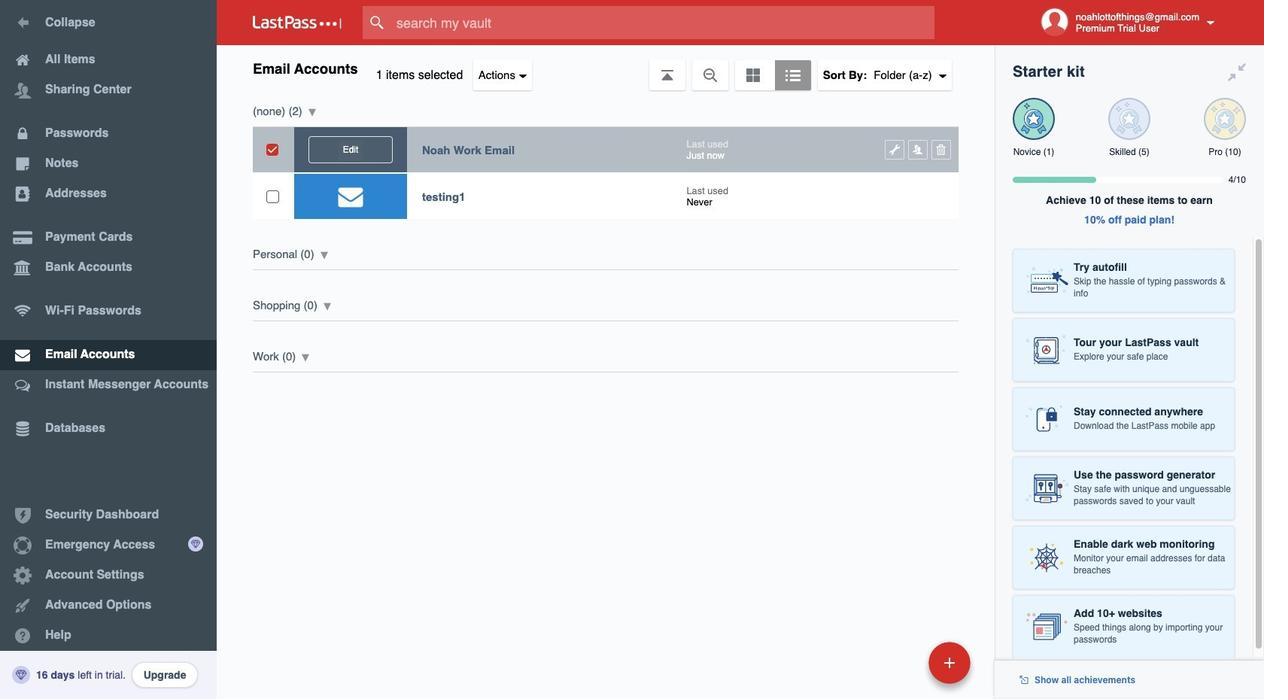 Task type: locate. For each thing, give the bounding box(es) containing it.
search my vault text field
[[363, 6, 964, 39]]

new item navigation
[[825, 637, 980, 699]]

new item element
[[825, 641, 976, 684]]



Task type: vqa. For each thing, say whether or not it's contained in the screenshot.
New item Navigation
yes



Task type: describe. For each thing, give the bounding box(es) containing it.
lastpass image
[[253, 16, 342, 29]]

vault options navigation
[[217, 45, 995, 90]]

main navigation navigation
[[0, 0, 217, 699]]

Search search field
[[363, 6, 964, 39]]



